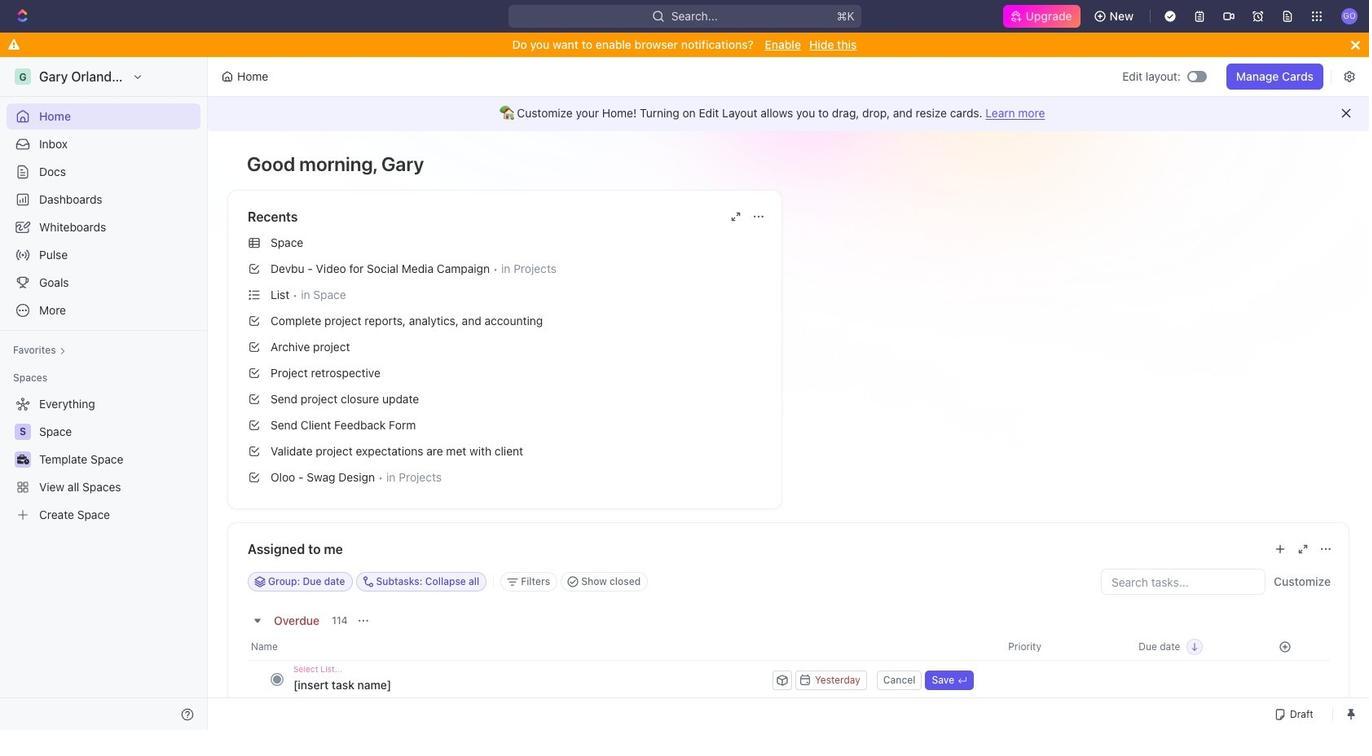 Task type: vqa. For each thing, say whether or not it's contained in the screenshot.
task name or type '/' for commands text field at bottom
yes



Task type: locate. For each thing, give the bounding box(es) containing it.
business time image
[[17, 455, 29, 465]]

Task name or type '/' for commands text field
[[293, 672, 769, 698]]

gary orlando's workspace, , element
[[15, 68, 31, 85]]

tree
[[7, 391, 201, 528]]

alert
[[208, 95, 1369, 131]]



Task type: describe. For each thing, give the bounding box(es) containing it.
space, , element
[[15, 424, 31, 440]]

tree inside sidebar navigation
[[7, 391, 201, 528]]

Search tasks... text field
[[1102, 570, 1265, 594]]

sidebar navigation
[[0, 57, 211, 730]]



